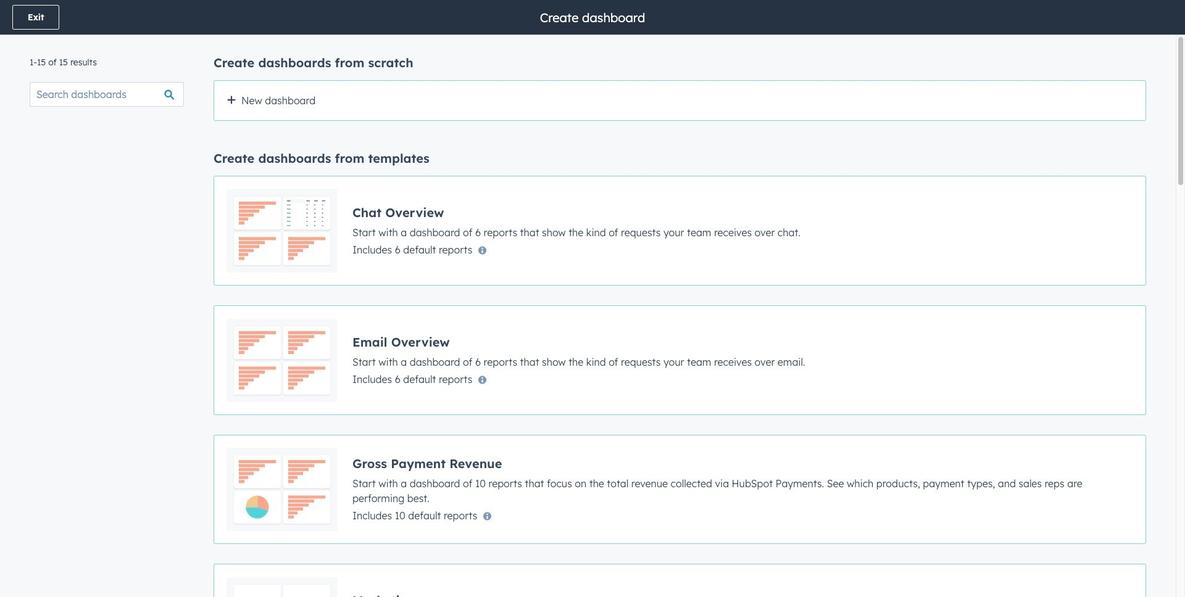 Task type: locate. For each thing, give the bounding box(es) containing it.
None checkbox
[[214, 80, 1146, 121], [214, 176, 1146, 286], [214, 306, 1146, 415], [214, 435, 1146, 544], [214, 564, 1146, 598], [214, 80, 1146, 121]]

email overview image
[[227, 319, 338, 402]]

none checkbox gross payment revenue
[[214, 435, 1146, 544]]

chat overview image
[[227, 189, 338, 273]]

gross payment revenue image
[[227, 448, 338, 532]]

marketing image
[[227, 577, 338, 598]]



Task type: describe. For each thing, give the bounding box(es) containing it.
Search search field
[[30, 82, 184, 107]]

none checkbox email overview
[[214, 306, 1146, 415]]

none checkbox the marketing
[[214, 564, 1146, 598]]

page section element
[[0, 0, 1185, 35]]

none checkbox chat overview
[[214, 176, 1146, 286]]



Task type: vqa. For each thing, say whether or not it's contained in the screenshot.
Email Overview IMAGE
yes



